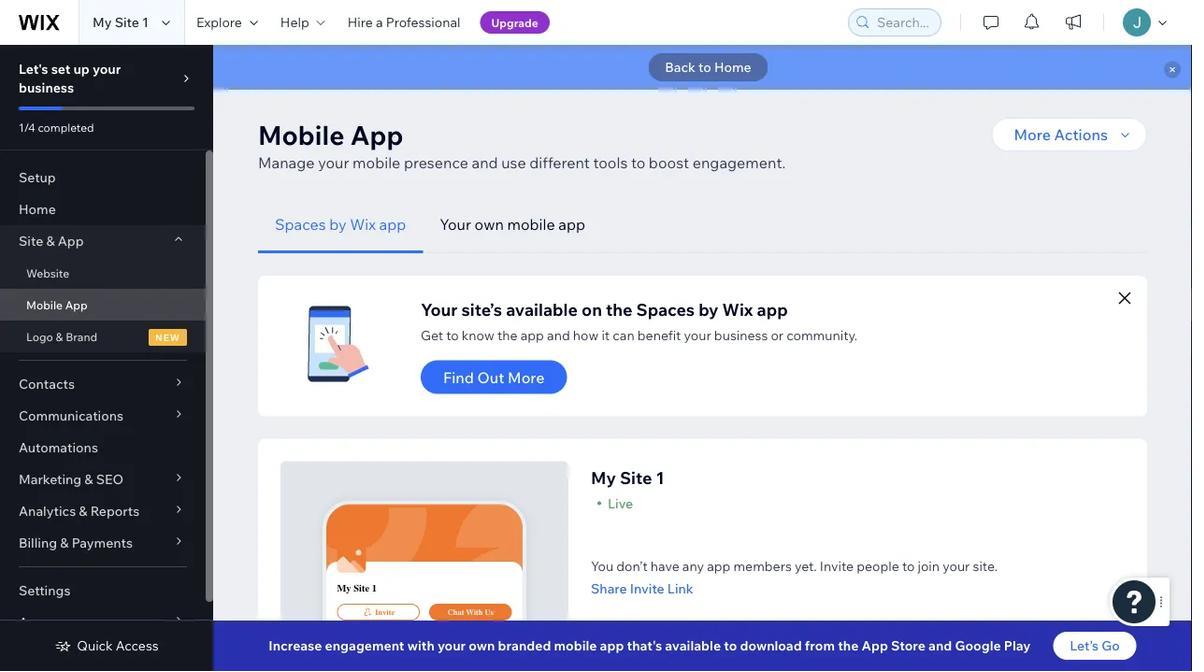 Task type: locate. For each thing, give the bounding box(es) containing it.
let's set up your business
[[19, 61, 121, 96]]

a
[[376, 14, 383, 30]]

& for site
[[46, 233, 55, 249]]

on up how
[[582, 299, 602, 320]]

by
[[329, 215, 347, 234], [699, 299, 719, 320], [405, 651, 420, 668]]

site up let's set up your business
[[115, 14, 139, 30]]

home
[[715, 59, 752, 75], [19, 201, 56, 217], [337, 631, 357, 641]]

mobile inside sidebar element
[[26, 298, 63, 312]]

your inside button
[[440, 215, 471, 234]]

1 vertical spatial the
[[498, 327, 518, 343]]

2 horizontal spatial invite
[[820, 558, 854, 574]]

any
[[683, 558, 704, 574]]

back to home alert
[[213, 45, 1193, 90]]

1 vertical spatial wix
[[723, 299, 753, 320]]

more left actions
[[1014, 125, 1051, 144]]

home inside button
[[715, 59, 752, 75]]

0 vertical spatial wix
[[350, 215, 376, 234]]

1 vertical spatial mobile
[[507, 215, 555, 234]]

up
[[73, 61, 90, 77]]

and left how
[[547, 327, 570, 343]]

don't
[[617, 558, 648, 574]]

0 vertical spatial my site 1
[[93, 14, 149, 30]]

chat with us
[[448, 608, 494, 617]]

upgrade
[[492, 15, 539, 29]]

& for billing
[[60, 535, 69, 551]]

live
[[608, 495, 633, 512]]

& left seo
[[84, 471, 93, 488]]

community.
[[787, 327, 858, 343]]

mobile app link
[[0, 289, 206, 321]]

own down us
[[469, 638, 495, 654]]

0 vertical spatial business
[[19, 80, 74, 96]]

presence
[[404, 153, 468, 172]]

0 horizontal spatial my site 1
[[93, 14, 149, 30]]

my site 1
[[93, 14, 149, 30], [591, 468, 665, 489], [337, 583, 377, 594]]

to left "download"
[[724, 638, 737, 654]]

home right back
[[715, 59, 752, 75]]

site up "website"
[[19, 233, 43, 249]]

your own mobile app
[[440, 215, 586, 234]]

help
[[280, 14, 309, 30]]

invite
[[820, 558, 854, 574], [630, 580, 665, 597], [375, 608, 395, 617]]

to right tools
[[631, 153, 646, 172]]

view on mobile button
[[787, 649, 904, 665]]

0 vertical spatial by
[[329, 215, 347, 234]]

and
[[472, 153, 498, 172], [547, 327, 570, 343], [929, 638, 952, 654]]

0 horizontal spatial available
[[506, 299, 578, 320]]

contacts button
[[0, 369, 206, 400]]

the right from
[[838, 638, 859, 654]]

your right manage at the left
[[318, 153, 349, 172]]

2 vertical spatial 1
[[372, 583, 377, 594]]

my
[[93, 14, 112, 30], [591, 468, 616, 489], [337, 583, 351, 594]]

& right billing
[[60, 535, 69, 551]]

0 vertical spatial spaces
[[275, 215, 326, 234]]

find out more
[[443, 368, 545, 387]]

0 horizontal spatial more
[[508, 368, 545, 387]]

1 vertical spatial home
[[19, 201, 56, 217]]

0 vertical spatial more
[[1014, 125, 1051, 144]]

your right up
[[93, 61, 121, 77]]

1 horizontal spatial available
[[665, 638, 721, 654]]

setup link
[[0, 162, 206, 194]]

to right back
[[699, 59, 712, 75]]

the right know
[[498, 327, 518, 343]]

spaces down manage at the left
[[275, 215, 326, 234]]

your inside mobile app manage your mobile presence and use different tools to boost engagement.
[[318, 153, 349, 172]]

app left how
[[521, 327, 544, 343]]

your for site's
[[421, 299, 458, 320]]

by inside button
[[329, 215, 347, 234]]

1 horizontal spatial my
[[337, 583, 351, 594]]

branded
[[498, 638, 551, 654]]

0 horizontal spatial 1
[[142, 14, 149, 30]]

own
[[475, 215, 504, 234], [469, 638, 495, 654]]

1 vertical spatial and
[[547, 327, 570, 343]]

my up let's set up your business
[[93, 14, 112, 30]]

0 vertical spatial 1
[[142, 14, 149, 30]]

settings
[[19, 583, 71, 599]]

available right "that's"
[[665, 638, 721, 654]]

to for engagement
[[724, 638, 737, 654]]

2 horizontal spatial home
[[715, 59, 752, 75]]

1 vertical spatial your
[[421, 299, 458, 320]]

app right any
[[707, 558, 731, 574]]

your
[[440, 215, 471, 234], [421, 299, 458, 320]]

2 horizontal spatial my site 1
[[591, 468, 665, 489]]

on right view
[[842, 649, 858, 665]]

site & app button
[[0, 225, 206, 257]]

your inside you don't have any app members yet. invite people to join your site. share invite link
[[943, 558, 970, 574]]

mobile down use
[[507, 215, 555, 234]]

to
[[699, 59, 712, 75], [631, 153, 646, 172], [446, 327, 459, 343], [902, 558, 915, 574], [724, 638, 737, 654]]

business down let's
[[19, 80, 74, 96]]

own down use
[[475, 215, 504, 234]]

1 vertical spatial by
[[699, 299, 719, 320]]

my site 1 up let's set up your business
[[93, 14, 149, 30]]

with
[[466, 608, 483, 617]]

0 vertical spatial your
[[440, 215, 471, 234]]

spaces inside button
[[275, 215, 326, 234]]

0 vertical spatial home
[[715, 59, 752, 75]]

my up the engagement
[[337, 583, 351, 594]]

to inside mobile app manage your mobile presence and use different tools to boost engagement.
[[631, 153, 646, 172]]

app up "or"
[[757, 299, 788, 320]]

mobile up manage at the left
[[258, 118, 345, 151]]

0 horizontal spatial invite
[[375, 608, 395, 617]]

wix inside button
[[350, 215, 376, 234]]

invite up the engagement
[[375, 608, 395, 617]]

mobile inside mobile app manage your mobile presence and use different tools to boost engagement.
[[353, 153, 401, 172]]

mobile inside button
[[507, 215, 555, 234]]

seo
[[96, 471, 124, 488]]

&
[[46, 233, 55, 249], [56, 330, 63, 344], [84, 471, 93, 488], [79, 503, 87, 520], [60, 535, 69, 551]]

to for app
[[631, 153, 646, 172]]

1 horizontal spatial invite
[[630, 580, 665, 597]]

2 horizontal spatial by
[[699, 299, 719, 320]]

& left reports
[[79, 503, 87, 520]]

2 vertical spatial the
[[838, 638, 859, 654]]

0 horizontal spatial spaces
[[275, 215, 326, 234]]

my up live
[[591, 468, 616, 489]]

0 horizontal spatial home
[[19, 201, 56, 217]]

you
[[591, 558, 614, 574]]

0 horizontal spatial business
[[19, 80, 74, 96]]

settings link
[[0, 575, 206, 607]]

your up get
[[421, 299, 458, 320]]

app inside mobile app manage your mobile presence and use different tools to boost engagement.
[[350, 118, 404, 151]]

your right "join"
[[943, 558, 970, 574]]

2 vertical spatial home
[[337, 631, 357, 641]]

1 vertical spatial spaces
[[637, 299, 695, 320]]

and left use
[[472, 153, 498, 172]]

available up how
[[506, 299, 578, 320]]

your inside your site's available on the spaces by wix app get to know the app and how it can benefit your business or community.
[[421, 299, 458, 320]]

app inside your own mobile app button
[[559, 215, 586, 234]]

yet.
[[795, 558, 817, 574]]

invite down don't
[[630, 580, 665, 597]]

1 horizontal spatial and
[[547, 327, 570, 343]]

get
[[421, 327, 443, 343]]

and right store
[[929, 638, 952, 654]]

0 vertical spatial my
[[93, 14, 112, 30]]

to inside your site's available on the spaces by wix app get to know the app and how it can benefit your business or community.
[[446, 327, 459, 343]]

0 vertical spatial mobile
[[353, 153, 401, 172]]

0 vertical spatial own
[[475, 215, 504, 234]]

1 vertical spatial invite
[[630, 580, 665, 597]]

wix
[[350, 215, 376, 234], [723, 299, 753, 320], [423, 651, 446, 668]]

actions
[[1055, 125, 1108, 144]]

my site 1 up live
[[591, 468, 665, 489]]

app down presence
[[379, 215, 406, 234]]

1 horizontal spatial home
[[337, 631, 357, 641]]

mobile right branded
[[554, 638, 597, 654]]

app inside you don't have any app members yet. invite people to join your site. share invite link
[[707, 558, 731, 574]]

1 horizontal spatial spaces
[[637, 299, 695, 320]]

spaces
[[275, 215, 326, 234], [637, 299, 695, 320]]

1 vertical spatial on
[[842, 649, 858, 665]]

1 horizontal spatial on
[[842, 649, 858, 665]]

0 horizontal spatial wix
[[350, 215, 376, 234]]

mobile down "website"
[[26, 298, 63, 312]]

your inside your site's available on the spaces by wix app get to know the app and how it can benefit your business or community.
[[684, 327, 712, 343]]

& right logo
[[56, 330, 63, 344]]

site up the engagement
[[354, 583, 370, 594]]

mobile right view
[[861, 649, 904, 665]]

back to home button
[[648, 53, 769, 81]]

sidebar element
[[0, 45, 213, 672]]

1 vertical spatial available
[[665, 638, 721, 654]]

the
[[606, 299, 633, 320], [498, 327, 518, 343], [838, 638, 859, 654]]

invite right "yet."
[[820, 558, 854, 574]]

0 horizontal spatial by
[[329, 215, 347, 234]]

your
[[93, 61, 121, 77], [318, 153, 349, 172], [684, 327, 712, 343], [943, 558, 970, 574], [438, 638, 466, 654]]

2 horizontal spatial 1
[[656, 468, 665, 489]]

new
[[155, 331, 181, 343]]

1 vertical spatial 1
[[656, 468, 665, 489]]

to right get
[[446, 327, 459, 343]]

& inside popup button
[[79, 503, 87, 520]]

spaces up benefit
[[637, 299, 695, 320]]

contacts
[[19, 376, 75, 392]]

hire
[[348, 14, 373, 30]]

site
[[115, 14, 139, 30], [19, 233, 43, 249], [620, 468, 652, 489], [354, 583, 370, 594]]

2 vertical spatial wix
[[423, 651, 446, 668]]

the up 'can'
[[606, 299, 633, 320]]

2 horizontal spatial my
[[591, 468, 616, 489]]

1 horizontal spatial my site 1
[[337, 583, 377, 594]]

0 vertical spatial on
[[582, 299, 602, 320]]

more right out
[[508, 368, 545, 387]]

let's
[[1070, 638, 1099, 654]]

quick
[[77, 638, 113, 654]]

tab list
[[258, 196, 1148, 253]]

business
[[19, 80, 74, 96], [714, 327, 768, 343]]

1 vertical spatial my
[[591, 468, 616, 489]]

1 up the engagement
[[372, 583, 377, 594]]

& up "website"
[[46, 233, 55, 249]]

& for logo
[[56, 330, 63, 344]]

know
[[462, 327, 495, 343]]

app right with
[[449, 651, 472, 668]]

2 vertical spatial by
[[405, 651, 420, 668]]

home right increase
[[337, 631, 357, 641]]

0 vertical spatial the
[[606, 299, 633, 320]]

0 vertical spatial available
[[506, 299, 578, 320]]

2 vertical spatial mobile
[[554, 638, 597, 654]]

1 horizontal spatial the
[[606, 299, 633, 320]]

your inside let's set up your business
[[93, 61, 121, 77]]

1 vertical spatial more
[[508, 368, 545, 387]]

to inside you don't have any app members yet. invite people to join your site. share invite link
[[902, 558, 915, 574]]

& inside 'popup button'
[[46, 233, 55, 249]]

0 vertical spatial and
[[472, 153, 498, 172]]

to left "join"
[[902, 558, 915, 574]]

2 vertical spatial invite
[[375, 608, 395, 617]]

app
[[379, 215, 406, 234], [559, 215, 586, 234], [757, 299, 788, 320], [521, 327, 544, 343], [707, 558, 731, 574], [600, 638, 624, 654], [449, 651, 472, 668]]

1 vertical spatial business
[[714, 327, 768, 343]]

engagement
[[325, 638, 405, 654]]

back
[[665, 59, 696, 75]]

to for site's
[[446, 327, 459, 343]]

your right with
[[438, 638, 466, 654]]

0 horizontal spatial on
[[582, 299, 602, 320]]

your right benefit
[[684, 327, 712, 343]]

available inside your site's available on the spaces by wix app get to know the app and how it can benefit your business or community.
[[506, 299, 578, 320]]

business left "or"
[[714, 327, 768, 343]]

app down different
[[559, 215, 586, 234]]

1 up have
[[656, 468, 665, 489]]

you don't have any app members yet. invite people to join your site. share invite link
[[591, 558, 998, 597]]

home down the setup in the left of the page
[[19, 201, 56, 217]]

use
[[502, 153, 526, 172]]

2 horizontal spatial wix
[[723, 299, 753, 320]]

logo
[[26, 330, 53, 344]]

0 horizontal spatial and
[[472, 153, 498, 172]]

1 left "explore"
[[142, 14, 149, 30]]

site & app
[[19, 233, 84, 249]]

mobile app manage your mobile presence and use different tools to boost engagement.
[[258, 118, 786, 172]]

analytics
[[19, 503, 76, 520]]

1 horizontal spatial more
[[1014, 125, 1051, 144]]

more actions button
[[992, 118, 1148, 152]]

1 horizontal spatial business
[[714, 327, 768, 343]]

and inside mobile app manage your mobile presence and use different tools to boost engagement.
[[472, 153, 498, 172]]

spaces inside your site's available on the spaces by wix app get to know the app and how it can benefit your business or community.
[[637, 299, 695, 320]]

my site 1 up the engagement
[[337, 583, 377, 594]]

2 horizontal spatial and
[[929, 638, 952, 654]]

your down presence
[[440, 215, 471, 234]]

mobile left presence
[[353, 153, 401, 172]]

2 vertical spatial my
[[337, 583, 351, 594]]



Task type: describe. For each thing, give the bounding box(es) containing it.
link
[[668, 580, 694, 597]]

2 horizontal spatial the
[[838, 638, 859, 654]]

automations link
[[0, 432, 206, 464]]

1 horizontal spatial 1
[[372, 583, 377, 594]]

spaces by wix app button
[[258, 196, 423, 253]]

view on mobile
[[809, 649, 904, 665]]

on inside view on mobile button
[[842, 649, 858, 665]]

back to home
[[665, 59, 752, 75]]

automations
[[19, 440, 98, 456]]

1 vertical spatial my site 1
[[591, 468, 665, 489]]

site.
[[973, 558, 998, 574]]

tab list containing spaces by wix app
[[258, 196, 1148, 253]]

set
[[51, 61, 70, 77]]

play
[[1004, 638, 1031, 654]]

professional
[[386, 14, 461, 30]]

share
[[591, 580, 627, 597]]

0 vertical spatial invite
[[820, 558, 854, 574]]

go
[[1102, 638, 1120, 654]]

let's
[[19, 61, 48, 77]]

edit mobile app button
[[591, 643, 741, 671]]

with
[[407, 638, 435, 654]]

more inside button
[[508, 368, 545, 387]]

your site's available on the spaces by wix app get to know the app and how it can benefit your business or community.
[[421, 299, 858, 343]]

mobile right the edit at the bottom right
[[652, 649, 695, 665]]

2 vertical spatial and
[[929, 638, 952, 654]]

and inside your site's available on the spaces by wix app get to know the app and how it can benefit your business or community.
[[547, 327, 570, 343]]

your own mobile app button
[[423, 196, 602, 253]]

your for engagement
[[438, 638, 466, 654]]

or
[[771, 327, 784, 343]]

site inside 'popup button'
[[19, 233, 43, 249]]

business inside your site's available on the spaces by wix app get to know the app and how it can benefit your business or community.
[[714, 327, 768, 343]]

tools
[[593, 153, 628, 172]]

increase engagement with your own branded mobile app that's available to download from the app store and google play
[[269, 638, 1031, 654]]

quick access button
[[55, 638, 159, 655]]

store
[[891, 638, 926, 654]]

app inside "spaces by wix app" button
[[379, 215, 406, 234]]

analytics & reports
[[19, 503, 140, 520]]

Search... field
[[872, 9, 935, 36]]

setup
[[19, 169, 56, 186]]

us
[[485, 608, 494, 617]]

2 vertical spatial my site 1
[[337, 583, 377, 594]]

manage
[[258, 153, 315, 172]]

your for own
[[440, 215, 471, 234]]

people
[[857, 558, 900, 574]]

have
[[651, 558, 680, 574]]

edit mobile app
[[625, 649, 724, 665]]

& for marketing
[[84, 471, 93, 488]]

1 horizontal spatial by
[[405, 651, 420, 668]]

0 horizontal spatial my
[[93, 14, 112, 30]]

find out more button
[[421, 361, 567, 394]]

payments
[[72, 535, 133, 551]]

explore
[[196, 14, 242, 30]]

wix inside your site's available on the spaces by wix app get to know the app and how it can benefit your business or community.
[[723, 299, 753, 320]]

members
[[734, 558, 792, 574]]

can
[[613, 327, 635, 343]]

marketing & seo
[[19, 471, 124, 488]]

apps
[[19, 614, 51, 631]]

marketing & seo button
[[0, 464, 206, 496]]

on inside your site's available on the spaces by wix app get to know the app and how it can benefit your business or community.
[[582, 299, 602, 320]]

more inside popup button
[[1014, 125, 1051, 144]]

app inside 'popup button'
[[58, 233, 84, 249]]

spaces by wix app
[[275, 215, 406, 234]]

business inside let's set up your business
[[19, 80, 74, 96]]

increase
[[269, 638, 322, 654]]

access
[[116, 638, 159, 654]]

marketing
[[19, 471, 82, 488]]

home inside sidebar element
[[19, 201, 56, 217]]

1/4
[[19, 120, 35, 134]]

app left the edit at the bottom right
[[600, 638, 624, 654]]

quick access
[[77, 638, 159, 654]]

billing & payments button
[[0, 528, 206, 559]]

billing
[[19, 535, 57, 551]]

google
[[955, 638, 1001, 654]]

site's
[[462, 299, 502, 320]]

from
[[805, 638, 835, 654]]

find
[[443, 368, 474, 387]]

how
[[573, 327, 599, 343]]

by inside your site's available on the spaces by wix app get to know the app and how it can benefit your business or community.
[[699, 299, 719, 320]]

brand
[[66, 330, 97, 344]]

edit
[[625, 649, 650, 665]]

reports
[[90, 503, 140, 520]]

download
[[740, 638, 802, 654]]

home link
[[0, 194, 206, 225]]

hire a professional link
[[336, 0, 472, 45]]

to inside button
[[699, 59, 712, 75]]

1/4 completed
[[19, 120, 94, 134]]

help button
[[269, 0, 336, 45]]

site up live
[[620, 468, 652, 489]]

mobile inside mobile app manage your mobile presence and use different tools to boost engagement.
[[258, 118, 345, 151]]

mobile app
[[26, 298, 87, 312]]

app inside button
[[698, 649, 724, 665]]

1 horizontal spatial wix
[[423, 651, 446, 668]]

& for analytics
[[79, 503, 87, 520]]

view
[[809, 649, 839, 665]]

hire a professional
[[348, 14, 461, 30]]

your for app
[[318, 153, 349, 172]]

communications
[[19, 408, 124, 424]]

0 horizontal spatial the
[[498, 327, 518, 343]]

logo & brand
[[26, 330, 97, 344]]

completed
[[38, 120, 94, 134]]

by wix app
[[405, 651, 472, 668]]

1 vertical spatial own
[[469, 638, 495, 654]]

benefit
[[638, 327, 681, 343]]

billing & payments
[[19, 535, 133, 551]]

analytics & reports button
[[0, 496, 206, 528]]

own inside button
[[475, 215, 504, 234]]

let's go button
[[1053, 632, 1137, 660]]

join
[[918, 558, 940, 574]]

website
[[26, 266, 69, 280]]

your for set
[[93, 61, 121, 77]]



Task type: vqa. For each thing, say whether or not it's contained in the screenshot.
ON to the top
yes



